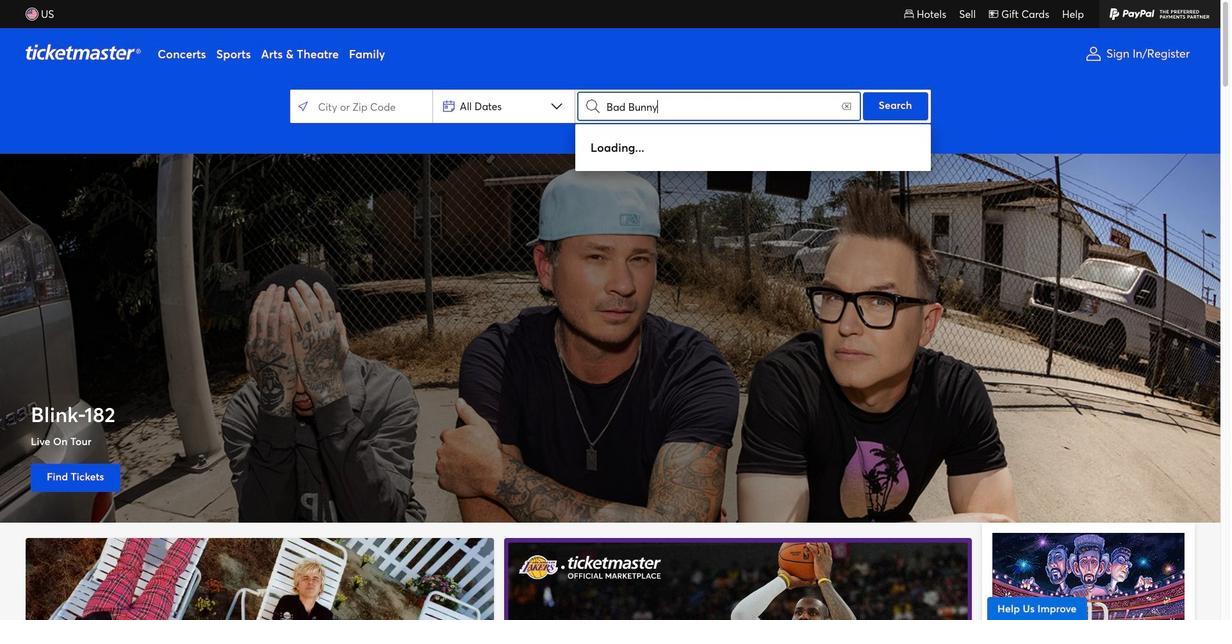 Task type: locate. For each thing, give the bounding box(es) containing it.
advertisement element
[[992, 533, 1185, 620]]

status
[[575, 124, 931, 171]]

Search by Artist, Event or Venue text field
[[601, 92, 860, 120]]

menu inside main navigation element
[[152, 28, 1074, 79]]

None search field
[[290, 90, 931, 171]]

menu
[[152, 28, 1074, 79]]



Task type: vqa. For each thing, say whether or not it's contained in the screenshot.
Status
yes



Task type: describe. For each thing, give the bounding box(es) containing it.
City or Zip Code field
[[292, 92, 430, 120]]

paypal preferred payments partner image
[[1099, 0, 1221, 28]]

main navigation element
[[0, 0, 1221, 79]]



